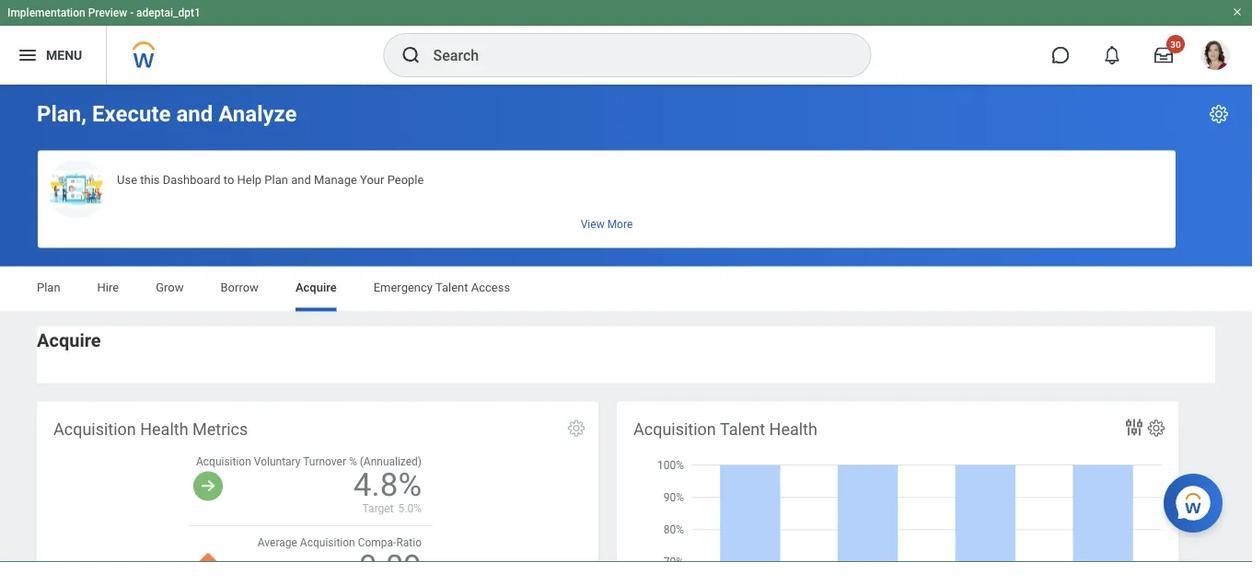 Task type: locate. For each thing, give the bounding box(es) containing it.
this
[[140, 173, 160, 187]]

0 horizontal spatial talent
[[436, 281, 468, 295]]

configure acquisition health metrics image
[[566, 419, 587, 439]]

plan inside button
[[265, 173, 288, 187]]

acquisition
[[53, 420, 136, 439], [634, 420, 716, 439], [196, 456, 251, 468], [300, 537, 355, 550]]

menu button
[[0, 26, 106, 85]]

menu banner
[[0, 0, 1253, 85]]

(annualized)
[[360, 456, 422, 468]]

1 health from the left
[[140, 420, 188, 439]]

people
[[387, 173, 424, 187]]

acquisition for acquisition talent health
[[634, 420, 716, 439]]

4.8% target 5.0%
[[354, 467, 422, 515]]

average acquisition compa-ratio button
[[189, 527, 447, 563]]

acquisition inside 'element'
[[634, 420, 716, 439]]

manage
[[314, 173, 357, 187]]

profile logan mcneil image
[[1201, 41, 1231, 74]]

plan right help
[[265, 173, 288, 187]]

0 horizontal spatial health
[[140, 420, 188, 439]]

acquire down hire
[[37, 330, 101, 352]]

1 vertical spatial plan
[[37, 281, 60, 295]]

talent for emergency
[[436, 281, 468, 295]]

plan
[[265, 173, 288, 187], [37, 281, 60, 295]]

0 horizontal spatial plan
[[37, 281, 60, 295]]

turnover
[[303, 456, 346, 468]]

configure this page image
[[1208, 103, 1231, 125]]

plan left hire
[[37, 281, 60, 295]]

%
[[349, 456, 357, 468]]

health
[[140, 420, 188, 439], [770, 420, 818, 439]]

1 horizontal spatial talent
[[720, 420, 766, 439]]

and
[[176, 101, 213, 127], [291, 173, 311, 187]]

tab list containing plan
[[18, 268, 1234, 312]]

1 horizontal spatial and
[[291, 173, 311, 187]]

access
[[471, 281, 510, 295]]

1 vertical spatial and
[[291, 173, 311, 187]]

acquire
[[296, 281, 337, 295], [37, 330, 101, 352]]

Search Workday  search field
[[433, 35, 833, 76]]

acquisition talent health element
[[617, 402, 1179, 563]]

4.8% main content
[[0, 85, 1253, 563]]

talent inside 'element'
[[720, 420, 766, 439]]

emergency talent access
[[374, 281, 510, 295]]

0 horizontal spatial and
[[176, 101, 213, 127]]

acquisition inside button
[[300, 537, 355, 550]]

adeptai_dpt1
[[136, 6, 201, 19]]

2 health from the left
[[770, 420, 818, 439]]

talent for acquisition
[[720, 420, 766, 439]]

tab list
[[18, 268, 1234, 312]]

plan,
[[37, 101, 87, 127]]

1 vertical spatial acquire
[[37, 330, 101, 352]]

your
[[360, 173, 384, 187]]

execute
[[92, 101, 171, 127]]

0 vertical spatial talent
[[436, 281, 468, 295]]

1 vertical spatial talent
[[720, 420, 766, 439]]

30
[[1171, 39, 1181, 50]]

and left manage
[[291, 173, 311, 187]]

target
[[363, 503, 394, 515]]

acquisition for acquisition health metrics
[[53, 420, 136, 439]]

dashboard
[[163, 173, 221, 187]]

and inside use this dashboard to help plan and manage your people button
[[291, 173, 311, 187]]

0 vertical spatial acquire
[[296, 281, 337, 295]]

1 horizontal spatial health
[[770, 420, 818, 439]]

ratio
[[396, 537, 422, 550]]

acquisition talent health
[[634, 420, 818, 439]]

acquire right the borrow
[[296, 281, 337, 295]]

0 vertical spatial plan
[[265, 173, 288, 187]]

1 horizontal spatial plan
[[265, 173, 288, 187]]

and left the analyze
[[176, 101, 213, 127]]

talent
[[436, 281, 468, 295], [720, 420, 766, 439]]

health inside 'element'
[[770, 420, 818, 439]]



Task type: describe. For each thing, give the bounding box(es) containing it.
to
[[224, 173, 234, 187]]

implementation preview -   adeptai_dpt1
[[7, 6, 201, 19]]

use this dashboard to help plan and manage your people
[[117, 173, 424, 187]]

inbox large image
[[1155, 46, 1173, 64]]

health inside 'element'
[[140, 420, 188, 439]]

4.8%
[[354, 467, 422, 504]]

implementation
[[7, 6, 85, 19]]

acquisition health metrics
[[53, 420, 248, 439]]

search image
[[400, 44, 422, 66]]

close environment banner image
[[1232, 6, 1243, 17]]

average
[[258, 537, 297, 550]]

acquisition for acquisition voluntary turnover % (annualized)
[[196, 456, 251, 468]]

-
[[130, 6, 134, 19]]

5.0%
[[398, 503, 422, 515]]

use this dashboard to help plan and manage your people button
[[38, 151, 1176, 248]]

voluntary
[[254, 456, 301, 468]]

0 vertical spatial and
[[176, 101, 213, 127]]

configure and view chart data image
[[1124, 417, 1146, 439]]

justify image
[[17, 44, 39, 66]]

hire
[[97, 281, 119, 295]]

emergency
[[374, 281, 433, 295]]

neutral good image
[[193, 472, 223, 502]]

plan inside tab list
[[37, 281, 60, 295]]

use
[[117, 173, 137, 187]]

menu
[[46, 48, 82, 63]]

neutral bad image
[[193, 553, 223, 563]]

borrow
[[221, 281, 259, 295]]

notifications large image
[[1103, 46, 1122, 64]]

plan, execute and analyze
[[37, 101, 297, 127]]

1 horizontal spatial acquire
[[296, 281, 337, 295]]

tab list inside 4.8% main content
[[18, 268, 1234, 312]]

30 button
[[1144, 35, 1185, 76]]

acquisition voluntary turnover % (annualized)
[[196, 456, 422, 468]]

configure acquisition talent health image
[[1147, 419, 1167, 439]]

compa-
[[358, 537, 396, 550]]

help
[[237, 173, 262, 187]]

average acquisition compa-ratio
[[258, 537, 422, 550]]

0 horizontal spatial acquire
[[37, 330, 101, 352]]

metrics
[[193, 420, 248, 439]]

acquisition health metrics element
[[37, 402, 599, 563]]

analyze
[[219, 101, 297, 127]]

grow
[[156, 281, 184, 295]]

preview
[[88, 6, 127, 19]]



Task type: vqa. For each thing, say whether or not it's contained in the screenshot.
the bottom Plan
yes



